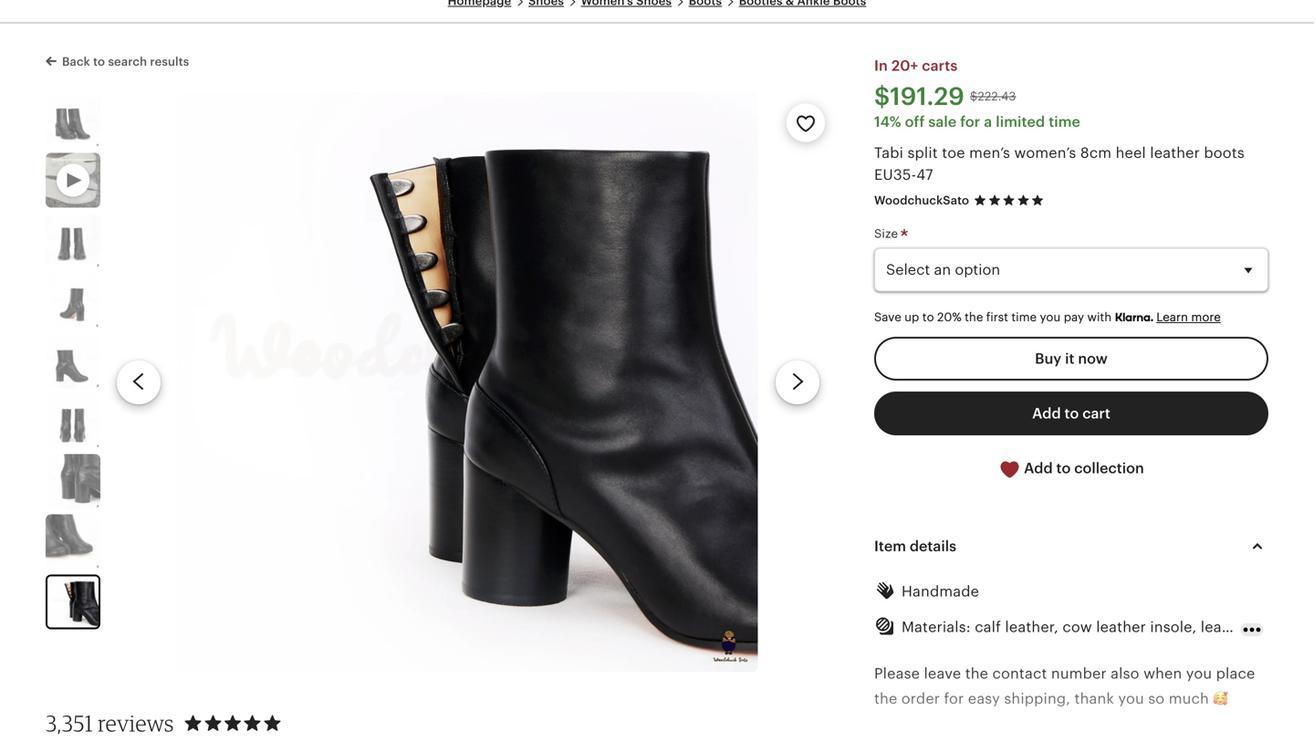 Task type: locate. For each thing, give the bounding box(es) containing it.
size
[[875, 227, 902, 241]]

for left a on the right top
[[961, 113, 981, 130]]

up
[[905, 310, 920, 324]]

the inside save up to 20% the first time you pay with klarna. learn more
[[965, 310, 984, 324]]

for inside please leave the contact number also when you place the order for easy shipping, thank you so much 🥰
[[945, 691, 965, 707]]

menu bar
[[51, 0, 1264, 24]]

0 vertical spatial for
[[961, 113, 981, 130]]

for
[[961, 113, 981, 130], [945, 691, 965, 707]]

please
[[875, 666, 920, 682]]

place
[[1217, 666, 1256, 682]]

0 horizontal spatial tabi split toe mens womens 8cm heel leather boots eu35-47 image 8 image
[[47, 576, 99, 628]]

leather right cow
[[1097, 619, 1147, 636]]

$222.43
[[971, 90, 1017, 103]]

split
[[908, 145, 939, 161]]

cow
[[1063, 619, 1093, 636]]

1 vertical spatial time
[[1012, 310, 1037, 324]]

you inside save up to 20% the first time you pay with klarna. learn more
[[1041, 310, 1061, 324]]

the up easy
[[966, 666, 989, 682]]

3,351
[[46, 710, 93, 737]]

for down "leave"
[[945, 691, 965, 707]]

tabi split toe mens womens 8cm heel leather boots eu35-47 image 4 image
[[46, 334, 100, 388]]

1 horizontal spatial time
[[1049, 113, 1081, 130]]

you left so
[[1119, 691, 1145, 707]]

eu35-
[[875, 166, 917, 183]]

tabi split toe mens womens 8cm heel leather boots eu35-47 image 8 image
[[178, 92, 758, 672], [47, 576, 99, 628]]

back to search results link
[[46, 51, 189, 70]]

woodchucksato link
[[875, 193, 970, 207]]

more
[[1192, 310, 1222, 324]]

20+
[[892, 58, 919, 74]]

add
[[1033, 405, 1062, 422], [1025, 460, 1053, 477]]

order
[[902, 691, 941, 707]]

0 vertical spatial time
[[1049, 113, 1081, 130]]

heel
[[1116, 145, 1147, 161]]

buy
[[1036, 351, 1062, 367]]

so
[[1149, 691, 1165, 707]]

time
[[1049, 113, 1081, 130], [1012, 310, 1037, 324]]

1 horizontal spatial leather
[[1151, 145, 1201, 161]]

collection
[[1075, 460, 1145, 477]]

to
[[93, 55, 105, 69], [923, 310, 935, 324], [1065, 405, 1080, 422], [1057, 460, 1071, 477]]

the
[[965, 310, 984, 324], [966, 666, 989, 682], [875, 691, 898, 707]]

save up to 20% the first time you pay with klarna. learn more
[[875, 310, 1222, 324]]

14%
[[875, 113, 902, 130]]

2 vertical spatial the
[[875, 691, 898, 707]]

item details
[[875, 538, 957, 555]]

add to collection
[[1021, 460, 1145, 477]]

search
[[108, 55, 147, 69]]

boots
[[1205, 145, 1245, 161]]

2 horizontal spatial you
[[1187, 666, 1213, 682]]

you
[[1041, 310, 1061, 324], [1187, 666, 1213, 682], [1119, 691, 1145, 707]]

0 horizontal spatial time
[[1012, 310, 1037, 324]]

pay
[[1064, 310, 1085, 324]]

klarna.
[[1115, 310, 1154, 324]]

off
[[905, 113, 925, 130]]

time for first
[[1012, 310, 1037, 324]]

add to cart
[[1033, 405, 1111, 422]]

also
[[1111, 666, 1140, 682]]

0 vertical spatial add
[[1033, 405, 1062, 422]]

the left first
[[965, 310, 984, 324]]

1 vertical spatial add
[[1025, 460, 1053, 477]]

0 vertical spatial the
[[965, 310, 984, 324]]

reviews
[[98, 710, 174, 737]]

leather right heel
[[1151, 145, 1201, 161]]

easy
[[969, 691, 1001, 707]]

time inside save up to 20% the first time you pay with klarna. learn more
[[1012, 310, 1037, 324]]

learn
[[1157, 310, 1189, 324]]

time up women's
[[1049, 113, 1081, 130]]

to right the back
[[93, 55, 105, 69]]

results
[[150, 55, 189, 69]]

to left collection
[[1057, 460, 1071, 477]]

1 vertical spatial for
[[945, 691, 965, 707]]

thank
[[1075, 691, 1115, 707]]

0 vertical spatial you
[[1041, 310, 1061, 324]]

0 horizontal spatial you
[[1041, 310, 1061, 324]]

limited
[[996, 113, 1046, 130]]

to for add to cart
[[1065, 405, 1080, 422]]

$191.29 $222.43
[[875, 83, 1017, 110]]

leather,
[[1006, 619, 1059, 636]]

to for add to collection
[[1057, 460, 1071, 477]]

you up much
[[1187, 666, 1213, 682]]

a
[[985, 113, 993, 130]]

the down please
[[875, 691, 898, 707]]

first
[[987, 310, 1009, 324]]

leather
[[1151, 145, 1201, 161], [1097, 619, 1147, 636], [1201, 619, 1251, 636]]

1 vertical spatial you
[[1187, 666, 1213, 682]]

to left cart
[[1065, 405, 1080, 422]]

leather up 'place'
[[1201, 619, 1251, 636]]

details
[[910, 538, 957, 555]]

outsole
[[1255, 619, 1308, 636]]

you left pay
[[1041, 310, 1061, 324]]

add to cart button
[[875, 392, 1269, 436]]

1 horizontal spatial you
[[1119, 691, 1145, 707]]

item details button
[[858, 524, 1286, 568]]

add left cart
[[1033, 405, 1062, 422]]

tabi split toe mens womens 8cm heel leather boots eu35-47 image 6 image
[[46, 454, 100, 509]]

insole,
[[1151, 619, 1197, 636]]

toe
[[943, 145, 966, 161]]

time right first
[[1012, 310, 1037, 324]]

$191.29
[[875, 83, 965, 110]]

add down add to cart button
[[1025, 460, 1053, 477]]

buy it now button
[[875, 337, 1269, 381]]

materials:
[[902, 619, 971, 636]]

to right up
[[923, 310, 935, 324]]



Task type: vqa. For each thing, say whether or not it's contained in the screenshot.
400px. at the right of the page
no



Task type: describe. For each thing, give the bounding box(es) containing it.
learn more button
[[1157, 310, 1222, 324]]

it
[[1066, 351, 1075, 367]]

1 vertical spatial the
[[966, 666, 989, 682]]

in 20+ carts
[[875, 58, 958, 74]]

tabi split toe mens womens 8cm heel leather boots eu35-47 image 3 image
[[46, 273, 100, 328]]

carts
[[922, 58, 958, 74]]

number
[[1052, 666, 1107, 682]]

back to search results
[[62, 55, 189, 69]]

item
[[875, 538, 907, 555]]

tabi split toe men's women's 8cm heel leather boots eu35-47
[[875, 145, 1245, 183]]

add to collection button
[[875, 446, 1269, 492]]

add for add to collection
[[1025, 460, 1053, 477]]

when
[[1144, 666, 1183, 682]]

men's
[[970, 145, 1011, 161]]

sale
[[929, 113, 957, 130]]

you for pay
[[1041, 310, 1061, 324]]

please leave the contact number also when you place the order for easy shipping, thank you so much 🥰
[[875, 666, 1256, 707]]

leather inside tabi split toe men's women's 8cm heel leather boots eu35-47
[[1151, 145, 1201, 161]]

tabi split toe mens womens 8cm heel leather boots eu35-47 image 2 image
[[46, 213, 100, 268]]

you for place
[[1187, 666, 1213, 682]]

3,351 reviews
[[46, 710, 174, 737]]

contact
[[993, 666, 1048, 682]]

time for limited
[[1049, 113, 1081, 130]]

2 vertical spatial you
[[1119, 691, 1145, 707]]

tabi split toe mens womens 8cm heel leather boots eu35-47 image 5 image
[[46, 394, 100, 449]]

tabi
[[875, 145, 904, 161]]

shipping,
[[1005, 691, 1071, 707]]

buy it now
[[1036, 351, 1108, 367]]

1 horizontal spatial tabi split toe mens womens 8cm heel leather boots eu35-47 image 8 image
[[178, 92, 758, 672]]

in
[[875, 58, 888, 74]]

leave
[[925, 666, 962, 682]]

woodchucksato
[[875, 193, 970, 207]]

cart
[[1083, 405, 1111, 422]]

back
[[62, 55, 90, 69]]

0 horizontal spatial leather
[[1097, 619, 1147, 636]]

save
[[875, 310, 902, 324]]

tabi split toe mens womens 8cm heel leather boots eu35-47 image 7 image
[[46, 514, 100, 569]]

materials: calf leather, cow leather insole, leather outsole
[[902, 619, 1308, 636]]

tabi split toe mens womens 8cm heel leather boots eu35-47 image 1 image
[[46, 92, 100, 147]]

47
[[917, 166, 934, 183]]

20%
[[938, 310, 962, 324]]

2 horizontal spatial leather
[[1201, 619, 1251, 636]]

add for add to cart
[[1033, 405, 1062, 422]]

8cm
[[1081, 145, 1112, 161]]

to for back to search results
[[93, 55, 105, 69]]

with
[[1088, 310, 1112, 324]]

women's
[[1015, 145, 1077, 161]]

now
[[1079, 351, 1108, 367]]

to inside save up to 20% the first time you pay with klarna. learn more
[[923, 310, 935, 324]]

14% off sale for a limited time
[[875, 113, 1081, 130]]

🥰
[[1214, 691, 1229, 707]]

much
[[1169, 691, 1210, 707]]

calf
[[975, 619, 1002, 636]]

handmade
[[902, 583, 980, 600]]



